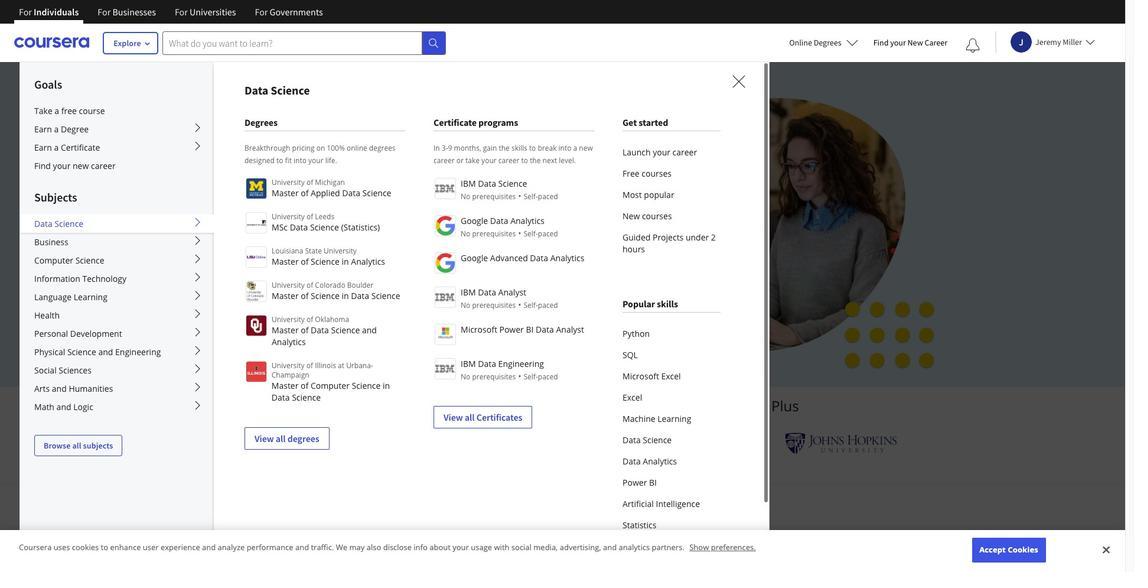 Task type: vqa. For each thing, say whether or not it's contained in the screenshot.


Task type: locate. For each thing, give the bounding box(es) containing it.
1 vertical spatial analyst
[[556, 324, 584, 335]]

learning inside machine learning link
[[658, 413, 692, 424]]

paced for engineering
[[538, 372, 558, 382]]

master right 7-
[[272, 290, 299, 301]]

your down projects,
[[220, 207, 248, 225]]

prerequisites down 'courses,'
[[472, 191, 516, 202]]

excel down sql link
[[662, 371, 681, 382]]

0 horizontal spatial view
[[255, 433, 274, 444]]

science inside ibm data science no prerequisites • self-paced
[[498, 178, 527, 189]]

under
[[686, 232, 709, 243]]

leeds
[[315, 212, 335, 222]]

1 vertical spatial certificate
[[61, 142, 100, 153]]

certificate inside dropdown button
[[61, 142, 100, 153]]

paced for analyst
[[538, 300, 558, 310]]

prerequisites inside "google data analytics no prerequisites • self-paced"
[[472, 229, 516, 239]]

1 horizontal spatial analyst
[[556, 324, 584, 335]]

0 vertical spatial degrees
[[814, 37, 842, 48]]

coursera plus image
[[220, 111, 400, 129]]

• down hands-
[[518, 190, 521, 202]]

1 vertical spatial learning
[[658, 413, 692, 424]]

data science link
[[623, 430, 721, 451]]

1 vertical spatial engineering
[[498, 358, 544, 369]]

in inside university of colorado boulder master of science in data science
[[342, 290, 349, 301]]

partnername logo image
[[435, 178, 456, 199], [435, 215, 456, 236], [435, 252, 456, 274], [435, 287, 456, 308], [435, 324, 456, 345], [435, 358, 456, 379]]

your down earn a certificate
[[53, 160, 71, 171]]

data inside "google data analytics no prerequisites • self-paced"
[[490, 215, 509, 226]]

and inside popup button
[[52, 383, 67, 394]]

4 partnername logo image from the top
[[435, 287, 456, 308]]

2 paced from the top
[[538, 229, 558, 239]]

of down access
[[301, 187, 309, 199]]

$399
[[231, 320, 250, 331]]

of inside louisiana state university master of science in analytics
[[301, 256, 309, 267]]

0 vertical spatial ibm
[[461, 178, 476, 189]]

into right fit
[[294, 155, 307, 165]]

3 • from the top
[[518, 299, 521, 310]]

microsoft inside popular skills list
[[623, 371, 659, 382]]

on left 100%
[[317, 143, 325, 153]]

paced for analytics
[[538, 229, 558, 239]]

of left leeds at the top left of the page
[[307, 212, 313, 222]]

ibm up leading on the bottom left of page
[[461, 358, 476, 369]]

free
[[61, 105, 77, 116]]

ibm inside ibm data analyst no prerequisites • self-paced
[[461, 287, 476, 298]]

banner navigation
[[9, 0, 332, 33]]

university of leeds msc data science (statistics)
[[272, 212, 380, 233]]

your inside privacy "alert dialog"
[[453, 542, 469, 553]]

and down development
[[98, 346, 113, 358]]

1 horizontal spatial power
[[623, 477, 647, 488]]

on inside breakthrough pricing on 100% online degrees designed to fit into your life.
[[317, 143, 325, 153]]

we
[[336, 542, 348, 553]]

in inside unlimited access to 7,000+ world-class courses, hands-on projects, and job-ready certificate programs—all included in your subscription
[[571, 186, 582, 204]]

data down sas image
[[623, 456, 641, 467]]

popular skills list
[[623, 323, 721, 570]]

to down life.
[[325, 166, 338, 183]]

degree
[[61, 124, 89, 135]]

power inside popular skills list
[[623, 477, 647, 488]]

group
[[20, 61, 770, 572]]

0 vertical spatial learning
[[74, 291, 107, 303]]

1 horizontal spatial new
[[579, 143, 593, 153]]

• up universities
[[518, 371, 521, 382]]

view inside certificate programs list
[[444, 411, 463, 423]]

1 vertical spatial earn
[[34, 142, 52, 153]]

1 vertical spatial new
[[73, 160, 89, 171]]

• up google advanced data analytics
[[518, 228, 521, 239]]

data down the machine
[[623, 434, 641, 446]]

microsoft for microsoft excel
[[623, 371, 659, 382]]

into inside breakthrough pricing on 100% online degrees designed to fit into your life.
[[294, 155, 307, 165]]

a for degree
[[54, 124, 59, 135]]

pricing
[[292, 143, 315, 153]]

0 vertical spatial view
[[444, 411, 463, 423]]

with left 14-
[[274, 320, 293, 331]]

data right msc
[[290, 222, 308, 233]]

no for ibm data science
[[461, 191, 471, 202]]

ibm down take
[[461, 178, 476, 189]]

urbana-
[[346, 360, 373, 371]]

paced down hands-
[[538, 191, 558, 202]]

2 vertical spatial data science
[[623, 434, 672, 446]]

sciences
[[59, 365, 92, 376]]

/year
[[250, 320, 272, 331]]

master inside university of oklahoma master of data science and analytics
[[272, 324, 299, 336]]

1 vertical spatial plus
[[695, 525, 732, 550]]

master inside "university of michigan master of applied data science"
[[272, 187, 299, 199]]

1 horizontal spatial degrees
[[814, 37, 842, 48]]

1 horizontal spatial new
[[908, 37, 923, 48]]

1 horizontal spatial degrees
[[369, 143, 396, 153]]

0 vertical spatial bi
[[526, 324, 534, 335]]

data science up data analytics
[[623, 434, 672, 446]]

0 horizontal spatial into
[[294, 155, 307, 165]]

0 horizontal spatial analyst
[[498, 287, 527, 298]]

view for view all degrees
[[255, 433, 274, 444]]

into for degrees
[[294, 155, 307, 165]]

for for governments
[[255, 6, 268, 18]]

machine learning
[[623, 413, 692, 424]]

your inside unlimited access to 7,000+ world-class courses, hands-on projects, and job-ready certificate programs—all included in your subscription
[[220, 207, 248, 225]]

all inside certificate programs list
[[465, 411, 475, 423]]

0 horizontal spatial computer
[[34, 255, 73, 266]]

0 vertical spatial the
[[499, 143, 510, 153]]

university inside "university of michigan master of applied data science"
[[272, 177, 305, 187]]

all for certificates
[[465, 411, 475, 423]]

5 partnername logo image from the top
[[435, 324, 456, 345]]

life.
[[325, 155, 337, 165]]

your right about
[[453, 542, 469, 553]]

data inside university of colorado boulder master of science in data science
[[351, 290, 369, 301]]

university inside university of leeds msc data science (statistics)
[[272, 212, 305, 222]]

data down ibm data analyst no prerequisites • self-paced
[[536, 324, 554, 335]]

data inside university of oklahoma master of data science and analytics
[[311, 324, 329, 336]]

3 paced from the top
[[538, 300, 558, 310]]

coursera inside privacy "alert dialog"
[[19, 542, 52, 553]]

view
[[444, 411, 463, 423], [255, 433, 274, 444]]

1 courses from the top
[[642, 168, 672, 179]]

ibm inside ibm data engineering no prerequisites • self-paced
[[461, 358, 476, 369]]

self- inside "google data analytics no prerequisites • self-paced"
[[524, 229, 538, 239]]

science inside popup button
[[75, 255, 104, 266]]

3 for from the left
[[175, 6, 188, 18]]

of up trial
[[307, 280, 313, 290]]

governments
[[270, 6, 323, 18]]

online
[[790, 37, 812, 48]]

advanced
[[490, 252, 528, 264]]

0 horizontal spatial bi
[[526, 324, 534, 335]]

analyst
[[498, 287, 527, 298], [556, 324, 584, 335]]

microsoft down ibm data analyst no prerequisites • self-paced
[[461, 324, 497, 335]]

1 ibm from the top
[[461, 178, 476, 189]]

break
[[538, 143, 557, 153]]

no up microsoft power bi data analyst link
[[461, 300, 471, 310]]

1 vertical spatial free
[[287, 292, 305, 304]]

7,000+
[[341, 166, 382, 183]]

3-
[[442, 143, 448, 153]]

university inside university of oklahoma master of data science and analytics
[[272, 314, 305, 324]]

new down "most"
[[623, 210, 640, 222]]

3 partnername logo image from the top
[[435, 252, 456, 274]]

career inside find your new career link
[[91, 160, 116, 171]]

louisiana state university master of science in analytics
[[272, 246, 385, 267]]

1 partnername logo image from the top
[[435, 178, 456, 199]]

your up free courses link
[[653, 147, 671, 158]]

bi inside certificate programs list
[[526, 324, 534, 335]]

jeremy miller
[[1036, 36, 1082, 47]]

bi inside popular skills list
[[649, 477, 657, 488]]

may
[[350, 542, 365, 553]]

2 self- from the top
[[524, 229, 538, 239]]

certificate
[[434, 116, 477, 128], [61, 142, 100, 153]]

1 vertical spatial day
[[307, 320, 322, 331]]

1 prerequisites from the top
[[472, 191, 516, 202]]

• inside ibm data engineering no prerequisites • self-paced
[[518, 371, 521, 382]]

social sciences
[[34, 365, 92, 376]]

master up subscription
[[272, 187, 299, 199]]

excel up the machine
[[623, 392, 642, 403]]

1 • from the top
[[518, 190, 521, 202]]

no down 'courses,'
[[461, 191, 471, 202]]

data science up coursera plus "image"
[[245, 83, 310, 98]]

new down earn a certificate
[[73, 160, 89, 171]]

earn a degree button
[[20, 120, 214, 138]]

0 vertical spatial analyst
[[498, 287, 527, 298]]

2 courses from the top
[[642, 210, 672, 222]]

2 partnername logo image from the top
[[435, 215, 456, 236]]

free courses link
[[623, 163, 721, 184]]

universities
[[492, 396, 567, 415]]

personal
[[34, 328, 68, 339]]

0 horizontal spatial degrees
[[288, 433, 319, 444]]

0 vertical spatial courses
[[642, 168, 672, 179]]

master for master of science in analytics
[[272, 256, 299, 267]]

engineering down microsoft power bi data analyst link
[[498, 358, 544, 369]]

1 vertical spatial google
[[461, 252, 488, 264]]

new
[[579, 143, 593, 153], [73, 160, 89, 171]]

1 vertical spatial new
[[623, 210, 640, 222]]

master for master of data science and analytics
[[272, 324, 299, 336]]

computer inside computer science popup button
[[34, 255, 73, 266]]

master inside louisiana state university master of science in analytics
[[272, 256, 299, 267]]

1 vertical spatial courses
[[642, 210, 672, 222]]

computer inside "university of illinois at urbana- champaign master of computer science in data science"
[[311, 380, 350, 391]]

paced inside ibm data analyst no prerequisites • self-paced
[[538, 300, 558, 310]]

certificate up find your new career
[[61, 142, 100, 153]]

and right arts
[[52, 383, 67, 394]]

1 vertical spatial data science
[[34, 218, 83, 229]]

ibm down google advanced data analytics link
[[461, 287, 476, 298]]

with left "social"
[[494, 542, 510, 553]]

accept
[[980, 544, 1006, 555]]

2 no from the top
[[461, 229, 471, 239]]

of right cancel
[[301, 256, 309, 267]]

projects
[[653, 232, 684, 243]]

no down 'programs—all'
[[461, 229, 471, 239]]

university for applied
[[272, 177, 305, 187]]

no inside "google data analytics no prerequisites • self-paced"
[[461, 229, 471, 239]]

prerequisites up 'certificates'
[[472, 372, 516, 382]]

earn a degree
[[34, 124, 89, 135]]

• for science
[[518, 190, 521, 202]]

2 • from the top
[[518, 228, 521, 239]]

data up business
[[34, 218, 52, 229]]

all for degrees
[[276, 433, 286, 444]]

partners.
[[652, 542, 685, 553]]

learning for machine learning
[[658, 413, 692, 424]]

statistics link
[[623, 515, 721, 536]]

oklahoma
[[315, 314, 349, 324]]

subjects
[[34, 190, 77, 204]]

3 no from the top
[[461, 300, 471, 310]]

• up microsoft power bi data analyst
[[518, 299, 521, 310]]

0 horizontal spatial day
[[270, 292, 285, 304]]

unlimited
[[220, 166, 279, 183]]

cancel
[[270, 265, 296, 276]]

into
[[559, 143, 572, 153], [294, 155, 307, 165]]

1 vertical spatial degrees
[[288, 433, 319, 444]]

1 horizontal spatial engineering
[[498, 358, 544, 369]]

earn for earn a degree
[[34, 124, 52, 135]]

info
[[414, 542, 428, 553]]

certificate up 9
[[434, 116, 477, 128]]

enhance
[[110, 542, 141, 553]]

3 self- from the top
[[524, 300, 538, 310]]

0 horizontal spatial on
[[317, 143, 325, 153]]

analyze
[[218, 542, 245, 553]]

$399 /year with 14-day money-back guarantee
[[231, 320, 419, 331]]

science inside "popup button"
[[67, 346, 96, 358]]

self- up universities
[[524, 372, 538, 382]]

1 horizontal spatial all
[[276, 433, 286, 444]]

1 horizontal spatial computer
[[311, 380, 350, 391]]

microsoft inside certificate programs list
[[461, 324, 497, 335]]

2 horizontal spatial all
[[465, 411, 475, 423]]

4 for from the left
[[255, 6, 268, 18]]

0 vertical spatial on
[[317, 143, 325, 153]]

to inside privacy "alert dialog"
[[101, 542, 108, 553]]

ibm data science no prerequisites • self-paced
[[461, 178, 558, 202]]

partnername logo image for ibm data science
[[435, 178, 456, 199]]

data right 14-
[[311, 324, 329, 336]]

6 partnername logo image from the top
[[435, 358, 456, 379]]

analyst inside ibm data analyst no prerequisites • self-paced
[[498, 287, 527, 298]]

new inside "link"
[[623, 210, 640, 222]]

prerequisites inside ibm data analyst no prerequisites • self-paced
[[472, 300, 516, 310]]

1 paced from the top
[[538, 191, 558, 202]]

access
[[283, 166, 322, 183]]

• inside ibm data science no prerequisites • self-paced
[[518, 190, 521, 202]]

of inside university of leeds msc data science (statistics)
[[307, 212, 313, 222]]

0 horizontal spatial new
[[73, 160, 89, 171]]

3 prerequisites from the top
[[472, 300, 516, 310]]

self- up microsoft power bi data analyst
[[524, 300, 538, 310]]

analytics
[[511, 215, 545, 226], [551, 252, 585, 264], [351, 256, 385, 267], [272, 336, 306, 347], [643, 456, 677, 467]]

ibm for ibm data engineering
[[461, 358, 476, 369]]

data inside "university of illinois at urbana- champaign master of computer science in data science"
[[272, 392, 290, 403]]

1 earn from the top
[[34, 124, 52, 135]]

1 vertical spatial ibm
[[461, 287, 476, 298]]

usage
[[471, 542, 492, 553]]

for for universities
[[175, 6, 188, 18]]

1 horizontal spatial free
[[623, 168, 640, 179]]

2 earn from the top
[[34, 142, 52, 153]]

information
[[34, 273, 80, 284]]

degrees right online
[[814, 37, 842, 48]]

1 vertical spatial on
[[551, 166, 567, 183]]

data inside ibm data engineering no prerequisites • self-paced
[[478, 358, 496, 369]]

1 for from the left
[[19, 6, 32, 18]]

1 vertical spatial into
[[294, 155, 307, 165]]

0 vertical spatial plus
[[772, 396, 799, 415]]

4 paced from the top
[[538, 372, 558, 382]]

learning inside language learning popup button
[[74, 291, 107, 303]]

logic
[[73, 401, 93, 412]]

with left analytics
[[572, 525, 610, 550]]

1 horizontal spatial on
[[551, 166, 567, 183]]

a for certificate
[[54, 142, 59, 153]]

find for find your new career
[[874, 37, 889, 48]]

4 • from the top
[[518, 371, 521, 382]]

1 horizontal spatial bi
[[649, 477, 657, 488]]

for left governments
[[255, 6, 268, 18]]

data down microsoft power bi data analyst link
[[478, 358, 496, 369]]

university up start 7-day free trial
[[272, 280, 305, 290]]

1 horizontal spatial the
[[530, 155, 541, 165]]

free inside start 7-day free trial button
[[287, 292, 305, 304]]

1 self- from the top
[[524, 191, 538, 202]]

0 vertical spatial day
[[270, 292, 285, 304]]

certificates
[[477, 411, 523, 423]]

4 self- from the top
[[524, 372, 538, 382]]

analytics inside "google data analytics no prerequisites • self-paced"
[[511, 215, 545, 226]]

experience
[[161, 542, 200, 553]]

1 vertical spatial view
[[255, 433, 274, 444]]

master inside "university of illinois at urbana- champaign master of computer science in data science"
[[272, 380, 299, 391]]

3 ibm from the top
[[461, 358, 476, 369]]

2 horizontal spatial coursera
[[708, 396, 768, 415]]

self- inside ibm data science no prerequisites • self-paced
[[524, 191, 538, 202]]

all
[[465, 411, 475, 423], [276, 433, 286, 444], [72, 440, 81, 451]]

data science up business
[[34, 218, 83, 229]]

science inside university of oklahoma master of data science and analytics
[[331, 324, 360, 336]]

free courses
[[623, 168, 672, 179]]

0 horizontal spatial certificate
[[61, 142, 100, 153]]

self- for analyst
[[524, 300, 538, 310]]

0 horizontal spatial degrees
[[245, 116, 278, 128]]

2 prerequisites from the top
[[472, 229, 516, 239]]

1 vertical spatial find
[[34, 160, 51, 171]]

prerequisites for analytics
[[472, 229, 516, 239]]

and left analyze
[[202, 542, 216, 553]]

get started
[[623, 116, 668, 128]]

university for science
[[272, 212, 305, 222]]

0 vertical spatial skills
[[512, 143, 528, 153]]

list item
[[623, 536, 721, 570]]

your inside in 3-9 months, gain the skills to break into a new career or take your career to the next level.
[[482, 155, 497, 165]]

a up the level. on the top of page
[[574, 143, 577, 153]]

1 horizontal spatial find
[[874, 37, 889, 48]]

• inside "google data analytics no prerequisites • self-paced"
[[518, 228, 521, 239]]

courses down popular
[[642, 210, 672, 222]]

partnername logo image for ibm data analyst
[[435, 287, 456, 308]]

science inside popular skills list
[[643, 434, 672, 446]]

data right advanced
[[530, 252, 548, 264]]

0 vertical spatial power
[[500, 324, 524, 335]]

0 vertical spatial google
[[461, 215, 488, 226]]

0 horizontal spatial the
[[499, 143, 510, 153]]

0 horizontal spatial plus
[[695, 525, 732, 550]]

into up the level. on the top of page
[[559, 143, 572, 153]]

0 horizontal spatial learning
[[74, 291, 107, 303]]

self- for engineering
[[524, 372, 538, 382]]

your down the gain
[[482, 155, 497, 165]]

1 horizontal spatial data science
[[245, 83, 310, 98]]

1 horizontal spatial view
[[444, 411, 463, 423]]

online degrees button
[[780, 30, 868, 56]]

all inside degrees 'list'
[[276, 433, 286, 444]]

2 horizontal spatial data science
[[623, 434, 672, 446]]

colorado
[[315, 280, 345, 290]]

no for ibm data engineering
[[461, 372, 471, 382]]

0 horizontal spatial all
[[72, 440, 81, 451]]

data up the back
[[351, 290, 369, 301]]

0 vertical spatial earn
[[34, 124, 52, 135]]

the right the gain
[[499, 143, 510, 153]]

4 prerequisites from the top
[[472, 372, 516, 382]]

google inside "google data analytics no prerequisites • self-paced"
[[461, 215, 488, 226]]

media,
[[534, 542, 558, 553]]

0 vertical spatial excel
[[662, 371, 681, 382]]

for left the businesses
[[98, 6, 111, 18]]

partnername logo image inside google advanced data analytics link
[[435, 252, 456, 274]]

privacy alert dialog
[[0, 530, 1126, 572]]

1 vertical spatial microsoft
[[623, 371, 659, 382]]

in inside louisiana state university master of science in analytics
[[342, 256, 349, 267]]

0 vertical spatial computer
[[34, 255, 73, 266]]

no
[[461, 191, 471, 202], [461, 229, 471, 239], [461, 300, 471, 310], [461, 372, 471, 382]]

and up subscription
[[275, 186, 299, 204]]

paced inside "google data analytics no prerequisites • self-paced"
[[538, 229, 558, 239]]

find left career
[[874, 37, 889, 48]]

find
[[874, 37, 889, 48], [34, 160, 51, 171]]

prerequisites up advanced
[[472, 229, 516, 239]]

prerequisites inside ibm data engineering no prerequisites • self-paced
[[472, 372, 516, 382]]

• inside ibm data analyst no prerequisites • self-paced
[[518, 299, 521, 310]]

personal development
[[34, 328, 122, 339]]

None search field
[[163, 31, 446, 55]]

data inside university of leeds msc data science (statistics)
[[290, 222, 308, 233]]

0 vertical spatial engineering
[[115, 346, 161, 358]]

earn down take
[[34, 124, 52, 135]]

paced for science
[[538, 191, 558, 202]]

university inside "university of illinois at urbana- champaign master of computer science in data science"
[[272, 360, 305, 371]]

learning down excel link
[[658, 413, 692, 424]]

prerequisites for analyst
[[472, 300, 516, 310]]

browse all subjects button
[[34, 435, 123, 456]]

for for individuals
[[19, 6, 32, 18]]

for left universities
[[175, 6, 188, 18]]

power up artificial
[[623, 477, 647, 488]]

the left next
[[530, 155, 541, 165]]

0 horizontal spatial power
[[500, 324, 524, 335]]

degrees
[[369, 143, 396, 153], [288, 433, 319, 444]]

self- down hands-
[[524, 191, 538, 202]]

for businesses
[[98, 6, 156, 18]]

1 horizontal spatial into
[[559, 143, 572, 153]]

0 vertical spatial find
[[874, 37, 889, 48]]

help center image
[[1095, 541, 1109, 555]]

google for google data analytics no prerequisites • self-paced
[[461, 215, 488, 226]]

data up breakthrough
[[245, 83, 268, 98]]

1 vertical spatial power
[[623, 477, 647, 488]]

0 horizontal spatial microsoft
[[461, 324, 497, 335]]

0 horizontal spatial data science
[[34, 218, 83, 229]]

self- inside ibm data engineering no prerequisites • self-paced
[[524, 372, 538, 382]]

1 google from the top
[[461, 215, 488, 226]]

bi down data analytics
[[649, 477, 657, 488]]

0 vertical spatial microsoft
[[461, 324, 497, 335]]

master right university of illinois at urbana-champaign logo
[[272, 380, 299, 391]]

paced inside ibm data engineering no prerequisites • self-paced
[[538, 372, 558, 382]]

2 ibm from the top
[[461, 287, 476, 298]]

0 horizontal spatial find
[[34, 160, 51, 171]]

0 vertical spatial degrees
[[369, 143, 396, 153]]

data science button
[[20, 215, 214, 233]]

0 horizontal spatial new
[[623, 210, 640, 222]]

self- inside ibm data analyst no prerequisites • self-paced
[[524, 300, 538, 310]]

paced inside ibm data science no prerequisites • self-paced
[[538, 191, 558, 202]]

power inside certificate programs list
[[500, 324, 524, 335]]

0 horizontal spatial coursera
[[19, 542, 52, 553]]

certificate programs list
[[434, 177, 594, 428]]

your left life.
[[308, 155, 324, 165]]

1 no from the top
[[461, 191, 471, 202]]

What do you want to learn? text field
[[163, 31, 423, 55]]

university right university of leeds logo
[[272, 212, 305, 222]]

google advanced data analytics
[[461, 252, 585, 264]]

degrees up breakthrough
[[245, 116, 278, 128]]

of down anytime
[[301, 290, 309, 301]]

data down champaign
[[272, 392, 290, 403]]

your left "social"
[[470, 525, 510, 550]]

1 horizontal spatial learning
[[658, 413, 692, 424]]

university for champaign
[[272, 360, 305, 371]]

/month,
[[234, 265, 268, 276]]

computer down business
[[34, 255, 73, 266]]

data down take
[[478, 178, 496, 189]]

2 vertical spatial ibm
[[461, 358, 476, 369]]

for left individuals
[[19, 6, 32, 18]]

university right state
[[324, 246, 357, 256]]

find for find your new career
[[34, 160, 51, 171]]

0 vertical spatial data science
[[245, 83, 310, 98]]

14-
[[295, 320, 307, 331]]

computer science
[[34, 255, 104, 266]]

master
[[272, 187, 299, 199], [272, 256, 299, 267], [272, 290, 299, 301], [272, 324, 299, 336], [272, 380, 299, 391]]

earn for earn a certificate
[[34, 142, 52, 153]]

• for analytics
[[518, 228, 521, 239]]

paced up google advanced data analytics
[[538, 229, 558, 239]]

0 horizontal spatial engineering
[[115, 346, 161, 358]]

4 no from the top
[[461, 372, 471, 382]]

no inside ibm data engineering no prerequisites • self-paced
[[461, 372, 471, 382]]

ibm inside ibm data science no prerequisites • self-paced
[[461, 178, 476, 189]]

1 horizontal spatial microsoft
[[623, 371, 659, 382]]

1 vertical spatial the
[[530, 155, 541, 165]]

into inside in 3-9 months, gain the skills to break into a new career or take your career to the next level.
[[559, 143, 572, 153]]

2 for from the left
[[98, 6, 111, 18]]

degrees
[[814, 37, 842, 48], [245, 116, 278, 128]]

your inside explore menu element
[[53, 160, 71, 171]]

to left fit
[[277, 155, 283, 165]]

university of michigan logo image
[[246, 178, 267, 199]]

2 google from the top
[[461, 252, 488, 264]]

0 horizontal spatial skills
[[512, 143, 528, 153]]

1 vertical spatial bi
[[649, 477, 657, 488]]

self- for analytics
[[524, 229, 538, 239]]

to right cookies
[[101, 542, 108, 553]]

power down ibm data analyst no prerequisites • self-paced
[[500, 324, 524, 335]]

analytics down included
[[511, 215, 545, 226]]

microsoft
[[461, 324, 497, 335], [623, 371, 659, 382]]

0 vertical spatial free
[[623, 168, 640, 179]]

new courses
[[623, 210, 672, 222]]

master right 'louisiana state university logo'
[[272, 256, 299, 267]]

1 vertical spatial skills
[[657, 298, 678, 310]]

for governments
[[255, 6, 323, 18]]



Task type: describe. For each thing, give the bounding box(es) containing it.
and left the companies
[[571, 396, 596, 415]]

and inside university of oklahoma master of data science and analytics
[[362, 324, 377, 336]]

master inside university of colorado boulder master of science in data science
[[272, 290, 299, 301]]

start 7-day free trial
[[239, 292, 325, 304]]

275+
[[404, 396, 436, 415]]

projects,
[[220, 186, 272, 204]]

for universities
[[175, 6, 236, 18]]

analytics inside university of oklahoma master of data science and analytics
[[272, 336, 306, 347]]

python link
[[623, 323, 721, 345]]

language
[[34, 291, 72, 303]]

python
[[623, 328, 650, 339]]

development
[[70, 328, 122, 339]]

university of oklahoma logo image
[[246, 315, 267, 336]]

to up hands-
[[521, 155, 528, 165]]

university for data
[[272, 314, 305, 324]]

of down trial
[[307, 314, 313, 324]]

analytics
[[619, 542, 650, 553]]

master for master of applied data science
[[272, 187, 299, 199]]

• for analyst
[[518, 299, 521, 310]]

of left 'oklahoma'
[[301, 324, 309, 336]]

degrees inside 'list'
[[288, 433, 319, 444]]

1 vertical spatial excel
[[623, 392, 642, 403]]

disclose
[[383, 542, 412, 553]]

popular skills
[[623, 298, 678, 310]]

fit
[[285, 155, 292, 165]]

online degrees
[[790, 37, 842, 48]]

analyst inside microsoft power bi data analyst link
[[556, 324, 584, 335]]

louisiana state university logo image
[[246, 246, 267, 268]]

analytics inside data analytics link
[[643, 456, 677, 467]]

on inside unlimited access to 7,000+ world-class courses, hands-on projects, and job-ready certificate programs—all included in your subscription
[[551, 166, 567, 183]]

1 horizontal spatial skills
[[657, 298, 678, 310]]

view for view all certificates
[[444, 411, 463, 423]]

university of illinois at urbana-champaign image
[[228, 434, 321, 453]]

partnername logo image for google data analytics
[[435, 215, 456, 236]]

university for of
[[272, 280, 305, 290]]

data analytics
[[623, 456, 677, 467]]

ibm for ibm data science
[[461, 178, 476, 189]]

sql link
[[623, 345, 721, 366]]

explore button
[[103, 33, 158, 54]]

university of michigan master of applied data science
[[272, 177, 391, 199]]

individuals
[[34, 6, 79, 18]]

explore
[[114, 38, 141, 48]]

courses for new courses
[[642, 210, 672, 222]]

hours
[[623, 243, 645, 255]]

miller
[[1063, 36, 1082, 47]]

breakthrough
[[245, 143, 290, 153]]

health button
[[20, 306, 214, 324]]

data inside dropdown button
[[34, 218, 52, 229]]

1 horizontal spatial certificate
[[434, 116, 477, 128]]

launch your career
[[623, 147, 697, 158]]

and inside "popup button"
[[98, 346, 113, 358]]

trial
[[307, 292, 325, 304]]

university inside louisiana state university master of science in analytics
[[324, 246, 357, 256]]

with down microsoft excel link
[[676, 396, 704, 415]]

cookies
[[1008, 544, 1039, 555]]

designed
[[245, 155, 275, 165]]

ibm for ibm data analyst
[[461, 287, 476, 298]]

user
[[143, 542, 159, 553]]

take
[[466, 155, 480, 165]]

/month, cancel anytime
[[234, 265, 333, 276]]

and inside "dropdown button"
[[56, 401, 71, 412]]

sas image
[[622, 434, 667, 453]]

preferences.
[[711, 542, 756, 553]]

statistics
[[623, 519, 657, 531]]

into for certificate programs
[[559, 143, 572, 153]]

view all degrees link
[[245, 427, 330, 450]]

degrees inside online degrees popup button
[[814, 37, 842, 48]]

1 horizontal spatial day
[[307, 320, 322, 331]]

power bi link
[[623, 472, 721, 493]]

google for google advanced data analytics
[[461, 252, 488, 264]]

science inside "university of michigan master of applied data science"
[[363, 187, 391, 199]]

of left michigan on the top left of the page
[[307, 177, 313, 187]]

1 vertical spatial degrees
[[245, 116, 278, 128]]

of left illinois
[[307, 360, 313, 371]]

find your new career link
[[868, 35, 954, 50]]

career inside launch your career link
[[673, 147, 697, 158]]

math and logic
[[34, 401, 93, 412]]

all for subjects
[[72, 440, 81, 451]]

and left analytics
[[603, 542, 617, 553]]

view all certificates
[[444, 411, 523, 423]]

johns hopkins university image
[[785, 433, 897, 454]]

of right university of illinois at urbana-champaign logo
[[301, 380, 309, 391]]

to inside unlimited access to 7,000+ world-class courses, hands-on projects, and job-ready certificate programs—all included in your subscription
[[325, 166, 338, 183]]

most popular link
[[623, 184, 721, 206]]

data inside ibm data science no prerequisites • self-paced
[[478, 178, 496, 189]]

prerequisites for engineering
[[472, 372, 516, 382]]

your left career
[[891, 37, 906, 48]]

university of leeds logo image
[[246, 212, 267, 233]]

and inside unlimited access to 7,000+ world-class courses, hands-on projects, and job-ready certificate programs—all included in your subscription
[[275, 186, 299, 204]]

data inside ibm data analyst no prerequisites • self-paced
[[478, 287, 496, 298]]

prerequisites for science
[[472, 191, 516, 202]]

companies
[[600, 396, 672, 415]]

personal development button
[[20, 324, 214, 343]]

start
[[239, 292, 259, 304]]

in 3-9 months, gain the skills to break into a new career or take your career to the next level.
[[434, 143, 593, 165]]

to inside breakthrough pricing on 100% online degrees designed to fit into your life.
[[277, 155, 283, 165]]

microsoft power bi data analyst link
[[434, 323, 594, 345]]

analytics inside louisiana state university master of science in analytics
[[351, 256, 385, 267]]

guided projects under 2 hours
[[623, 232, 716, 255]]

data science inside data science dropdown button
[[34, 218, 83, 229]]

get started list
[[623, 142, 721, 260]]

a for free
[[55, 105, 59, 116]]

machine learning link
[[623, 408, 721, 430]]

artificial
[[623, 498, 654, 509]]

earn a certificate button
[[20, 138, 214, 157]]

uses
[[54, 542, 70, 553]]

100%
[[327, 143, 345, 153]]

ibm data analyst no prerequisites • self-paced
[[461, 287, 558, 310]]

1 horizontal spatial excel
[[662, 371, 681, 382]]

science inside dropdown button
[[55, 218, 83, 229]]

university of colorado boulder master of science in data science
[[272, 280, 400, 301]]

new inside explore menu element
[[73, 160, 89, 171]]

data science inside data science link
[[623, 434, 672, 446]]

day inside button
[[270, 292, 285, 304]]

google image
[[452, 433, 515, 454]]

data inside "university of michigan master of applied data science"
[[342, 187, 360, 199]]

science inside university of leeds msc data science (statistics)
[[310, 222, 339, 233]]

msc
[[272, 222, 288, 233]]

in inside "university of illinois at urbana- champaign master of computer science in data science"
[[383, 380, 390, 391]]

included
[[515, 186, 567, 204]]

1 horizontal spatial coursera
[[614, 525, 691, 550]]

at
[[338, 360, 345, 371]]

health
[[34, 310, 60, 321]]

engineering inside ibm data engineering no prerequisites • self-paced
[[498, 358, 544, 369]]

with inside privacy "alert dialog"
[[494, 542, 510, 553]]

skills inside in 3-9 months, gain the skills to break into a new career or take your career to the next level.
[[512, 143, 528, 153]]

and left the traffic.
[[295, 542, 309, 553]]

partnername logo image for ibm data engineering
[[435, 358, 456, 379]]

university of oklahoma master of data science and analytics
[[272, 314, 377, 347]]

breakthrough pricing on 100% online degrees designed to fit into your life.
[[245, 143, 396, 165]]

microsoft power bi data analyst
[[461, 324, 584, 335]]

0 vertical spatial new
[[908, 37, 923, 48]]

no for ibm data analyst
[[461, 300, 471, 310]]

microsoft excel
[[623, 371, 681, 382]]

new inside in 3-9 months, gain the skills to break into a new career or take your career to the next level.
[[579, 143, 593, 153]]

programs
[[479, 116, 518, 128]]

arts and humanities button
[[20, 379, 214, 398]]

degrees inside breakthrough pricing on 100% online degrees designed to fit into your life.
[[369, 143, 396, 153]]

engineering inside "physical science and engineering" "popup button"
[[115, 346, 161, 358]]

ibm data engineering no prerequisites • self-paced
[[461, 358, 558, 382]]

accept cookies
[[980, 544, 1039, 555]]

j
[[1019, 36, 1024, 48]]

certificate
[[363, 186, 423, 204]]

next
[[543, 155, 557, 165]]

computer science button
[[20, 251, 214, 269]]

google data analytics no prerequisites • self-paced
[[461, 215, 558, 239]]

launch your career link
[[623, 142, 721, 163]]

university of illinois at urbana- champaign master of computer science in data science
[[272, 360, 390, 403]]

power bi
[[623, 477, 657, 488]]

no for google data analytics
[[461, 229, 471, 239]]

learning for language learning
[[74, 291, 107, 303]]

ready
[[325, 186, 360, 204]]

university of colorado boulder logo image
[[246, 281, 267, 302]]

partnername logo image inside microsoft power bi data analyst link
[[435, 324, 456, 345]]

microsoft for microsoft power bi data analyst
[[461, 324, 497, 335]]

courses for free courses
[[642, 168, 672, 179]]

math and logic button
[[20, 398, 214, 416]]

invest in your career with coursera plus
[[394, 525, 732, 550]]

businesses
[[113, 6, 156, 18]]

coursera image
[[14, 33, 89, 52]]

list item inside group
[[623, 536, 721, 570]]

michigan
[[315, 177, 345, 187]]

university of illinois at urbana-champaign logo image
[[246, 361, 267, 382]]

analytics inside google advanced data analytics link
[[551, 252, 585, 264]]

to left break
[[529, 143, 536, 153]]

math
[[34, 401, 54, 412]]

most
[[623, 189, 642, 200]]

explore menu element
[[20, 62, 214, 456]]

self- for science
[[524, 191, 538, 202]]

for for businesses
[[98, 6, 111, 18]]

1 horizontal spatial plus
[[772, 396, 799, 415]]

new courses link
[[623, 206, 721, 227]]

applied
[[311, 187, 340, 199]]

language learning
[[34, 291, 107, 303]]

free inside free courses link
[[623, 168, 640, 179]]

• for engineering
[[518, 371, 521, 382]]

job-
[[302, 186, 325, 204]]

a inside in 3-9 months, gain the skills to break into a new career or take your career to the next level.
[[574, 143, 577, 153]]

your inside breakthrough pricing on 100% online degrees designed to fit into your life.
[[308, 155, 324, 165]]

show
[[690, 542, 709, 553]]

find your new career
[[34, 160, 116, 171]]

your inside get started list
[[653, 147, 671, 158]]

show notifications image
[[966, 38, 980, 53]]

information technology
[[34, 273, 126, 284]]

degrees list
[[245, 177, 405, 450]]

science inside louisiana state university master of science in analytics
[[311, 256, 340, 267]]

group containing goals
[[20, 61, 770, 572]]

take a free course
[[34, 105, 105, 116]]

2
[[711, 232, 716, 243]]

in
[[434, 143, 440, 153]]

also
[[367, 542, 381, 553]]



